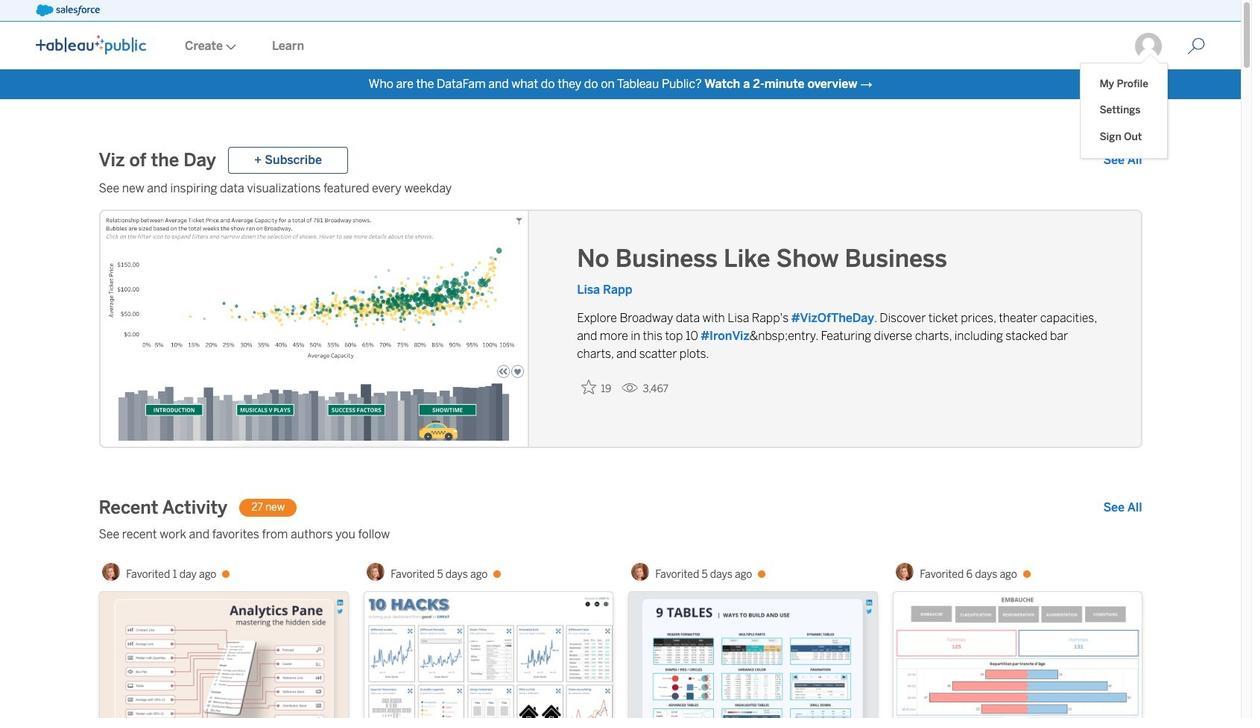 Task type: vqa. For each thing, say whether or not it's contained in the screenshot.
second add favorite 'BUTTON' Workbook thumbnail
no



Task type: describe. For each thing, give the bounding box(es) containing it.
go to search image
[[1170, 37, 1224, 55]]

workbook thumbnail image for 2nd angela drucioc icon from the right
[[629, 592, 877, 718]]

viz of the day heading
[[99, 148, 216, 172]]

see recent work and favorites from authors you follow element
[[99, 526, 1143, 544]]

list options menu
[[1082, 63, 1168, 158]]

workbook thumbnail image for 3rd angela drucioc icon from the left
[[894, 592, 1142, 718]]

see all recent activity element
[[1104, 499, 1143, 517]]

workbook thumbnail image for third angela drucioc icon from right
[[100, 592, 348, 718]]

see all viz of the day element
[[1104, 151, 1143, 169]]

angela drucioc image
[[367, 563, 385, 581]]

3 angela drucioc image from the left
[[897, 563, 915, 581]]

recent activity heading
[[99, 496, 228, 520]]

1 angela drucioc image from the left
[[102, 563, 120, 581]]

Add Favorite button
[[577, 375, 616, 400]]



Task type: locate. For each thing, give the bounding box(es) containing it.
workbook thumbnail image for angela drucioc image
[[364, 592, 613, 718]]

tara.schultz image
[[1134, 31, 1164, 61]]

workbook thumbnail image
[[100, 592, 348, 718], [364, 592, 613, 718], [629, 592, 877, 718], [894, 592, 1142, 718]]

add favorite image
[[582, 380, 597, 395]]

3 workbook thumbnail image from the left
[[629, 592, 877, 718]]

2 horizontal spatial angela drucioc image
[[897, 563, 915, 581]]

1 workbook thumbnail image from the left
[[100, 592, 348, 718]]

dialog
[[1082, 54, 1168, 158]]

salesforce logo image
[[36, 4, 100, 16]]

1 horizontal spatial angela drucioc image
[[632, 563, 650, 581]]

logo image
[[36, 35, 146, 54]]

0 horizontal spatial angela drucioc image
[[102, 563, 120, 581]]

tableau public viz of the day image
[[100, 211, 529, 450]]

2 angela drucioc image from the left
[[632, 563, 650, 581]]

angela drucioc image
[[102, 563, 120, 581], [632, 563, 650, 581], [897, 563, 915, 581]]

2 workbook thumbnail image from the left
[[364, 592, 613, 718]]

4 workbook thumbnail image from the left
[[894, 592, 1142, 718]]

see new and inspiring data visualizations featured every weekday element
[[99, 180, 1143, 198]]



